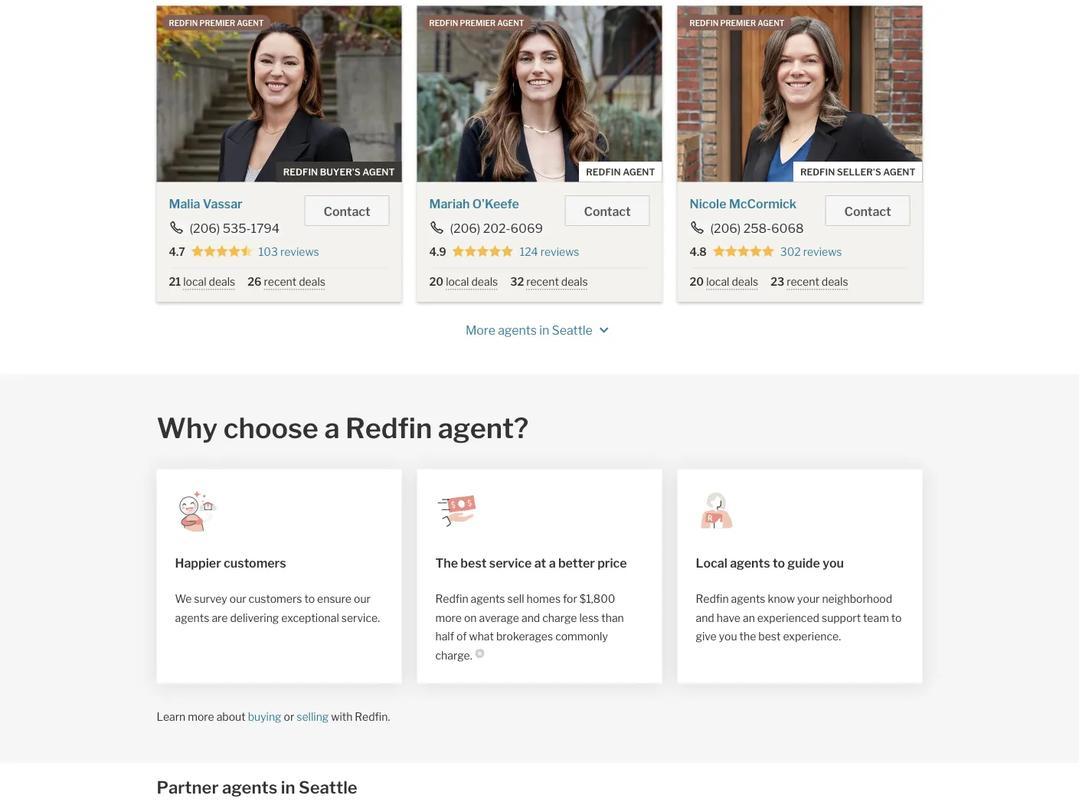 Task type: vqa. For each thing, say whether or not it's contained in the screenshot.
2nd recent from the right
yes



Task type: locate. For each thing, give the bounding box(es) containing it.
1 vertical spatial a
[[549, 555, 556, 570]]

contact
[[324, 204, 370, 219], [584, 204, 631, 219], [845, 204, 891, 219]]

best
[[461, 555, 487, 570], [759, 630, 781, 643]]

reviews right 103
[[280, 245, 319, 258]]

3 premier from the left
[[721, 18, 756, 28]]

and up give at the right
[[696, 611, 715, 624]]

20 for (206) 202-6069
[[429, 275, 444, 288]]

258-
[[744, 221, 772, 236]]

0 horizontal spatial redfin
[[346, 411, 432, 445]]

recent right 23 on the right top of the page
[[787, 275, 820, 288]]

premier
[[200, 18, 235, 28], [460, 18, 496, 28], [721, 18, 756, 28]]

1 20 local deals from the left
[[429, 275, 498, 288]]

give
[[696, 630, 717, 643]]

2 local from the left
[[446, 275, 469, 288]]

2 horizontal spatial recent
[[787, 275, 820, 288]]

redfin inside 'redfin agents sell homes for $1,800 more on average and charge less than half of what brokerages commonly charge.'
[[436, 593, 469, 606]]

3 redfin premier agent from the left
[[690, 18, 785, 28]]

0 vertical spatial seattle
[[552, 323, 593, 338]]

more right the learn on the bottom left
[[188, 711, 214, 724]]

recent
[[264, 275, 297, 288], [526, 275, 559, 288], [787, 275, 820, 288]]

2 20 local deals from the left
[[690, 275, 759, 288]]

local down 4.9
[[446, 275, 469, 288]]

1 horizontal spatial you
[[823, 555, 844, 570]]

and inside redfin agents know your neighborhood and have an experienced support team to give you the best experience.
[[696, 611, 715, 624]]

4.7
[[169, 245, 185, 258]]

the
[[740, 630, 756, 643]]

average
[[479, 611, 519, 624]]

rating 4.9 out of 5 element
[[453, 245, 514, 259]]

contact button down seller's
[[826, 195, 911, 226]]

local right 21
[[183, 275, 207, 288]]

1 premier from the left
[[200, 18, 235, 28]]

malia vassar
[[169, 196, 243, 211]]

2 horizontal spatial contact
[[845, 204, 891, 219]]

neighborhood
[[822, 593, 893, 606]]

26
[[248, 275, 262, 288]]

a
[[324, 411, 340, 445], [549, 555, 556, 570]]

you right guide
[[823, 555, 844, 570]]

best right 'the'
[[759, 630, 781, 643]]

and inside 'redfin agents sell homes for $1,800 more on average and charge less than half of what brokerages commonly charge.'
[[522, 611, 540, 624]]

deals down rating 4.9 out of 5 element
[[472, 275, 498, 288]]

partner
[[157, 777, 219, 798]]

0 horizontal spatial recent
[[264, 275, 297, 288]]

0 horizontal spatial and
[[522, 611, 540, 624]]

sell
[[508, 593, 524, 606]]

1 horizontal spatial best
[[759, 630, 781, 643]]

0 horizontal spatial to
[[304, 593, 315, 606]]

service
[[489, 555, 532, 570]]

(206) down malia vassar link
[[190, 221, 220, 236]]

23 recent deals
[[771, 275, 849, 288]]

agents for more agents in seattle
[[498, 323, 537, 338]]

agents down we at bottom left
[[175, 611, 209, 624]]

2 redfin premier agent from the left
[[429, 18, 524, 28]]

1 horizontal spatial a
[[549, 555, 556, 570]]

agents inside 'we survey our customers to ensure our agents are delivering exceptional service.'
[[175, 611, 209, 624]]

2 horizontal spatial premier
[[721, 18, 756, 28]]

0 vertical spatial best
[[461, 555, 487, 570]]

premier for vassar
[[200, 18, 235, 28]]

more
[[436, 611, 462, 624], [188, 711, 214, 724]]

1 horizontal spatial our
[[354, 593, 371, 606]]

535-
[[223, 221, 251, 236]]

best right "the"
[[461, 555, 487, 570]]

deals
[[209, 275, 235, 288], [299, 275, 326, 288], [472, 275, 498, 288], [561, 275, 588, 288], [732, 275, 759, 288], [822, 275, 849, 288]]

2 and from the left
[[696, 611, 715, 624]]

contact button down redfin agent
[[565, 195, 650, 226]]

20 local deals down rating 4.9 out of 5 element
[[429, 275, 498, 288]]

1 vertical spatial you
[[719, 630, 737, 643]]

learn more about buying or selling with redfin.
[[157, 711, 390, 724]]

0 horizontal spatial seattle
[[299, 777, 358, 798]]

redfin for the best service at a better price
[[436, 593, 469, 606]]

redfin inside redfin agents know your neighborhood and have an experienced support team to give you the best experience.
[[696, 593, 729, 606]]

1 horizontal spatial seattle
[[552, 323, 593, 338]]

contact down redfin agent
[[584, 204, 631, 219]]

302
[[781, 245, 801, 258]]

recent right '32'
[[526, 275, 559, 288]]

deals down the rating 4.8 out of 5 element
[[732, 275, 759, 288]]

1 horizontal spatial contact
[[584, 204, 631, 219]]

(206) down mariah o'keefe
[[450, 221, 481, 236]]

1 horizontal spatial redfin premier agent
[[429, 18, 524, 28]]

deals down rating 4.7 out of 5 element at left top
[[209, 275, 235, 288]]

to left guide
[[773, 555, 785, 570]]

(206) 535-1794 button
[[169, 221, 280, 236]]

3 recent from the left
[[787, 275, 820, 288]]

20 local deals for (206) 202-6069
[[429, 275, 498, 288]]

contact down buyer's
[[324, 204, 370, 219]]

1 horizontal spatial contact button
[[565, 195, 650, 226]]

to right team
[[892, 611, 902, 624]]

0 vertical spatial to
[[773, 555, 785, 570]]

1 horizontal spatial 20 local deals
[[690, 275, 759, 288]]

contact button
[[305, 195, 390, 226], [565, 195, 650, 226], [826, 195, 911, 226]]

20 local deals for (206) 258-6068
[[690, 275, 759, 288]]

1 horizontal spatial recent
[[526, 275, 559, 288]]

to up the exceptional
[[304, 593, 315, 606]]

brokerages
[[496, 630, 553, 643]]

happier customers
[[175, 555, 286, 570]]

0 horizontal spatial in
[[281, 777, 295, 798]]

3 contact from the left
[[845, 204, 891, 219]]

0 horizontal spatial premier
[[200, 18, 235, 28]]

0 horizontal spatial you
[[719, 630, 737, 643]]

0 horizontal spatial 20
[[429, 275, 444, 288]]

more up half
[[436, 611, 462, 624]]

a right 'choose'
[[324, 411, 340, 445]]

seattle
[[552, 323, 593, 338], [299, 777, 358, 798]]

redfin premier agent for mccormick
[[690, 18, 785, 28]]

our up the service.
[[354, 593, 371, 606]]

contact for (206) 535-1794
[[324, 204, 370, 219]]

2 horizontal spatial to
[[892, 611, 902, 624]]

1794
[[251, 221, 280, 236]]

0 vertical spatial in
[[540, 323, 549, 338]]

2 horizontal spatial contact button
[[826, 195, 911, 226]]

agents right "local"
[[730, 555, 770, 570]]

agents inside redfin agents know your neighborhood and have an experienced support team to give you the best experience.
[[731, 593, 766, 606]]

0 horizontal spatial more
[[188, 711, 214, 724]]

124 reviews
[[520, 245, 580, 258]]

1 horizontal spatial reviews
[[541, 245, 580, 258]]

more
[[466, 323, 496, 338]]

1 horizontal spatial 20
[[690, 275, 704, 288]]

local down 4.8
[[706, 275, 730, 288]]

1 vertical spatial customers
[[249, 593, 302, 606]]

for
[[563, 593, 578, 606]]

of
[[457, 630, 467, 643]]

rating 4.7 out of 5 element
[[191, 245, 253, 259]]

you down have
[[719, 630, 737, 643]]

0 horizontal spatial best
[[461, 555, 487, 570]]

local
[[183, 275, 207, 288], [446, 275, 469, 288], [706, 275, 730, 288]]

premier for o'keefe
[[460, 18, 496, 28]]

reviews right 124
[[541, 245, 580, 258]]

2 reviews from the left
[[541, 245, 580, 258]]

and up brokerages in the bottom of the page
[[522, 611, 540, 624]]

reviews right 302
[[804, 245, 842, 258]]

rating 4.8 out of 5 element
[[713, 245, 774, 259]]

support
[[822, 611, 861, 624]]

you
[[823, 555, 844, 570], [719, 630, 737, 643]]

contact button down buyer's
[[305, 195, 390, 226]]

0 horizontal spatial reviews
[[280, 245, 319, 258]]

our up delivering at bottom left
[[230, 593, 246, 606]]

2 (206) from the left
[[450, 221, 481, 236]]

deals down 124 reviews
[[561, 275, 588, 288]]

1 deals from the left
[[209, 275, 235, 288]]

mariah o'keefe link
[[429, 196, 519, 211]]

deals down 103 reviews
[[299, 275, 326, 288]]

6 deals from the left
[[822, 275, 849, 288]]

agents for redfin agents sell homes for $1,800 more on average and charge less than half of what brokerages commonly charge.
[[471, 593, 505, 606]]

32 recent deals
[[510, 275, 588, 288]]

2 premier from the left
[[460, 18, 496, 28]]

(206) for (206) 535-1794
[[190, 221, 220, 236]]

5 deals from the left
[[732, 275, 759, 288]]

2 20 from the left
[[690, 275, 704, 288]]

customers up 'we survey our customers to ensure our agents are delivering exceptional service.'
[[224, 555, 286, 570]]

1 horizontal spatial and
[[696, 611, 715, 624]]

learn
[[157, 711, 186, 724]]

1 (206) from the left
[[190, 221, 220, 236]]

reviews
[[280, 245, 319, 258], [541, 245, 580, 258], [804, 245, 842, 258]]

0 horizontal spatial local
[[183, 275, 207, 288]]

2 contact button from the left
[[565, 195, 650, 226]]

0 horizontal spatial 20 local deals
[[429, 275, 498, 288]]

0 vertical spatial more
[[436, 611, 462, 624]]

in down or
[[281, 777, 295, 798]]

recent right 26
[[264, 275, 297, 288]]

20 down 4.8
[[690, 275, 704, 288]]

3 reviews from the left
[[804, 245, 842, 258]]

to
[[773, 555, 785, 570], [304, 593, 315, 606], [892, 611, 902, 624]]

customers up delivering at bottom left
[[249, 593, 302, 606]]

seattle for more agents in seattle
[[552, 323, 593, 338]]

redfin for local agents to guide you
[[696, 593, 729, 606]]

in down 32 recent deals
[[540, 323, 549, 338]]

recent for (206) 202-6069
[[526, 275, 559, 288]]

1 horizontal spatial more
[[436, 611, 462, 624]]

why
[[157, 411, 218, 445]]

1 contact button from the left
[[305, 195, 390, 226]]

2 horizontal spatial local
[[706, 275, 730, 288]]

1 redfin premier agent from the left
[[169, 18, 264, 28]]

3 contact button from the left
[[826, 195, 911, 226]]

commonly
[[556, 630, 608, 643]]

1 vertical spatial to
[[304, 593, 315, 606]]

customers inside 'we survey our customers to ensure our agents are delivering exceptional service.'
[[249, 593, 302, 606]]

0 horizontal spatial contact
[[324, 204, 370, 219]]

20 down 4.9
[[429, 275, 444, 288]]

2 vertical spatial to
[[892, 611, 902, 624]]

1 20 from the left
[[429, 275, 444, 288]]

deals down 302 reviews at the top right of the page
[[822, 275, 849, 288]]

0 horizontal spatial redfin premier agent
[[169, 18, 264, 28]]

our
[[230, 593, 246, 606], [354, 593, 371, 606]]

agents right partner
[[222, 777, 277, 798]]

agents up an
[[731, 593, 766, 606]]

redfin premier agent for vassar
[[169, 18, 264, 28]]

more inside 'redfin agents sell homes for $1,800 more on average and charge less than half of what brokerages commonly charge.'
[[436, 611, 462, 624]]

than
[[602, 611, 624, 624]]

103 reviews
[[259, 245, 319, 258]]

what
[[469, 630, 494, 643]]

3 local from the left
[[706, 275, 730, 288]]

mccormick
[[729, 196, 797, 211]]

homes
[[527, 593, 561, 606]]

0 horizontal spatial our
[[230, 593, 246, 606]]

1 vertical spatial more
[[188, 711, 214, 724]]

exceptional
[[281, 611, 339, 624]]

agents up average
[[471, 593, 505, 606]]

1 local from the left
[[183, 275, 207, 288]]

experienced
[[758, 611, 820, 624]]

seattle down 32 recent deals
[[552, 323, 593, 338]]

3 (206) from the left
[[711, 221, 741, 236]]

1 horizontal spatial premier
[[460, 18, 496, 28]]

2 our from the left
[[354, 593, 371, 606]]

reviews for 1794
[[280, 245, 319, 258]]

redfin premier agent
[[169, 18, 264, 28], [429, 18, 524, 28], [690, 18, 785, 28]]

0 horizontal spatial (206)
[[190, 221, 220, 236]]

1 recent from the left
[[264, 275, 297, 288]]

2 horizontal spatial redfin premier agent
[[690, 18, 785, 28]]

20 local deals
[[429, 275, 498, 288], [690, 275, 759, 288]]

contact button for (206) 202-6069
[[565, 195, 650, 226]]

1 horizontal spatial (206)
[[450, 221, 481, 236]]

1 reviews from the left
[[280, 245, 319, 258]]

local agents to guide you
[[696, 555, 844, 570]]

1 our from the left
[[230, 593, 246, 606]]

1 horizontal spatial redfin
[[436, 593, 469, 606]]

in
[[540, 323, 549, 338], [281, 777, 295, 798]]

redfin agent
[[586, 166, 655, 177]]

0 horizontal spatial contact button
[[305, 195, 390, 226]]

know
[[768, 593, 795, 606]]

agents right more
[[498, 323, 537, 338]]

contact down seller's
[[845, 204, 891, 219]]

(206) up the rating 4.8 out of 5 element
[[711, 221, 741, 236]]

2 recent from the left
[[526, 275, 559, 288]]

2 contact from the left
[[584, 204, 631, 219]]

20 local deals down the rating 4.8 out of 5 element
[[690, 275, 759, 288]]

local
[[696, 555, 728, 570]]

in for more agents in seattle
[[540, 323, 549, 338]]

agents inside 'redfin agents sell homes for $1,800 more on average and charge less than half of what brokerages commonly charge.'
[[471, 593, 505, 606]]

redfin
[[169, 18, 198, 28], [429, 18, 458, 28], [690, 18, 719, 28], [283, 166, 318, 177], [586, 166, 621, 177], [801, 166, 835, 177]]

2 horizontal spatial (206)
[[711, 221, 741, 236]]

agents for redfin agents know your neighborhood and have an experienced support team to give you the best experience.
[[731, 593, 766, 606]]

(206) 535-1794
[[190, 221, 280, 236]]

a right at
[[549, 555, 556, 570]]

1 vertical spatial best
[[759, 630, 781, 643]]

redfin
[[346, 411, 432, 445], [436, 593, 469, 606], [696, 593, 729, 606]]

(206) 202-6069 button
[[429, 221, 544, 236]]

1 and from the left
[[522, 611, 540, 624]]

1 horizontal spatial in
[[540, 323, 549, 338]]

1 contact from the left
[[324, 204, 370, 219]]

contact for (206) 202-6069
[[584, 204, 631, 219]]

2 horizontal spatial reviews
[[804, 245, 842, 258]]

0 horizontal spatial a
[[324, 411, 340, 445]]

1 horizontal spatial local
[[446, 275, 469, 288]]

seattle down "with"
[[299, 777, 358, 798]]

1 vertical spatial in
[[281, 777, 295, 798]]

seattle for partner agents in seattle
[[299, 777, 358, 798]]

disclaimer image
[[476, 649, 485, 658]]

nicole
[[690, 196, 727, 211]]

2 horizontal spatial redfin
[[696, 593, 729, 606]]

contact button for (206) 258-6068
[[826, 195, 911, 226]]

in for partner agents in seattle
[[281, 777, 295, 798]]

1 vertical spatial seattle
[[299, 777, 358, 798]]

(206) for (206) 258-6068
[[711, 221, 741, 236]]



Task type: describe. For each thing, give the bounding box(es) containing it.
vassar
[[203, 196, 243, 211]]

your
[[798, 593, 820, 606]]

seller's
[[837, 166, 882, 177]]

$1,800
[[580, 593, 616, 606]]

experience.
[[783, 630, 841, 643]]

(206) 258-6068 button
[[690, 221, 805, 236]]

redfin buyer's agent
[[283, 166, 395, 177]]

reviews for 6069
[[541, 245, 580, 258]]

21
[[169, 275, 181, 288]]

1 horizontal spatial to
[[773, 555, 785, 570]]

partner agents in seattle
[[157, 777, 358, 798]]

4 deals from the left
[[561, 275, 588, 288]]

0 vertical spatial you
[[823, 555, 844, 570]]

the best service at a better price
[[436, 555, 627, 570]]

26 recent deals
[[248, 275, 326, 288]]

agents for partner agents in seattle
[[222, 777, 277, 798]]

3 deals from the left
[[472, 275, 498, 288]]

103
[[259, 245, 278, 258]]

redfin seller's agent
[[801, 166, 916, 177]]

ensure
[[317, 593, 352, 606]]

on
[[464, 611, 477, 624]]

charge
[[543, 611, 577, 624]]

nicole mccormick
[[690, 196, 797, 211]]

premier for mccormick
[[721, 18, 756, 28]]

less
[[580, 611, 599, 624]]

20 for (206) 258-6068
[[690, 275, 704, 288]]

photo of nicole mccormick image
[[678, 6, 923, 182]]

2 deals from the left
[[299, 275, 326, 288]]

half
[[436, 630, 454, 643]]

malia vassar link
[[169, 196, 243, 211]]

better
[[558, 555, 595, 570]]

about
[[217, 711, 246, 724]]

are
[[212, 611, 228, 624]]

202-
[[483, 221, 511, 236]]

23
[[771, 275, 785, 288]]

choose
[[224, 411, 319, 445]]

have
[[717, 611, 741, 624]]

to inside redfin agents know your neighborhood and have an experienced support team to give you the best experience.
[[892, 611, 902, 624]]

with
[[331, 711, 353, 724]]

price
[[598, 555, 627, 570]]

redfin premier agent for o'keefe
[[429, 18, 524, 28]]

we survey our customers to ensure our agents are delivering exceptional service.
[[175, 593, 380, 624]]

delivering
[[230, 611, 279, 624]]

21 local deals
[[169, 275, 235, 288]]

service.
[[342, 611, 380, 624]]

you inside redfin agents know your neighborhood and have an experienced support team to give you the best experience.
[[719, 630, 737, 643]]

recent for (206) 535-1794
[[264, 275, 297, 288]]

o'keefe
[[473, 196, 519, 211]]

302 reviews
[[781, 245, 842, 258]]

0 vertical spatial customers
[[224, 555, 286, 570]]

guide
[[788, 555, 820, 570]]

local for (206) 535-1794
[[183, 275, 207, 288]]

happier
[[175, 555, 221, 570]]

(206) 202-6069
[[450, 221, 543, 236]]

local for (206) 258-6068
[[706, 275, 730, 288]]

124
[[520, 245, 538, 258]]

nicole mccormick link
[[690, 196, 797, 211]]

32
[[510, 275, 524, 288]]

or
[[284, 711, 294, 724]]

redfin.
[[355, 711, 390, 724]]

why choose a redfin agent?
[[157, 411, 529, 445]]

redfin agents sell homes for $1,800 more on average and charge less than half of what brokerages commonly charge.
[[436, 593, 624, 662]]

mariah o'keefe
[[429, 196, 519, 211]]

recent for (206) 258-6068
[[787, 275, 820, 288]]

redfin agents know your neighborhood and have an experienced support team to give you the best experience.
[[696, 593, 902, 643]]

selling link
[[297, 711, 329, 724]]

photo of mariah o'keefe image
[[417, 6, 662, 182]]

reviews for 6068
[[804, 245, 842, 258]]

charge.
[[436, 649, 472, 662]]

6068
[[772, 221, 804, 236]]

contact for (206) 258-6068
[[845, 204, 891, 219]]

to inside 'we survey our customers to ensure our agents are delivering exceptional service.'
[[304, 593, 315, 606]]

an
[[743, 611, 755, 624]]

malia
[[169, 196, 200, 211]]

0 vertical spatial a
[[324, 411, 340, 445]]

local for (206) 202-6069
[[446, 275, 469, 288]]

agents for local agents to guide you
[[730, 555, 770, 570]]

the
[[436, 555, 458, 570]]

4.9
[[429, 245, 446, 258]]

buying link
[[248, 711, 282, 724]]

agent?
[[438, 411, 529, 445]]

6069
[[511, 221, 543, 236]]

(206) for (206) 202-6069
[[450, 221, 481, 236]]

at
[[535, 555, 546, 570]]

best inside redfin agents know your neighborhood and have an experienced support team to give you the best experience.
[[759, 630, 781, 643]]

mariah
[[429, 196, 470, 211]]

photo of malia vassar image
[[157, 6, 402, 182]]

selling
[[297, 711, 329, 724]]

we
[[175, 593, 192, 606]]

survey
[[194, 593, 227, 606]]

contact button for (206) 535-1794
[[305, 195, 390, 226]]

team
[[864, 611, 889, 624]]

buyer's
[[320, 166, 361, 177]]



